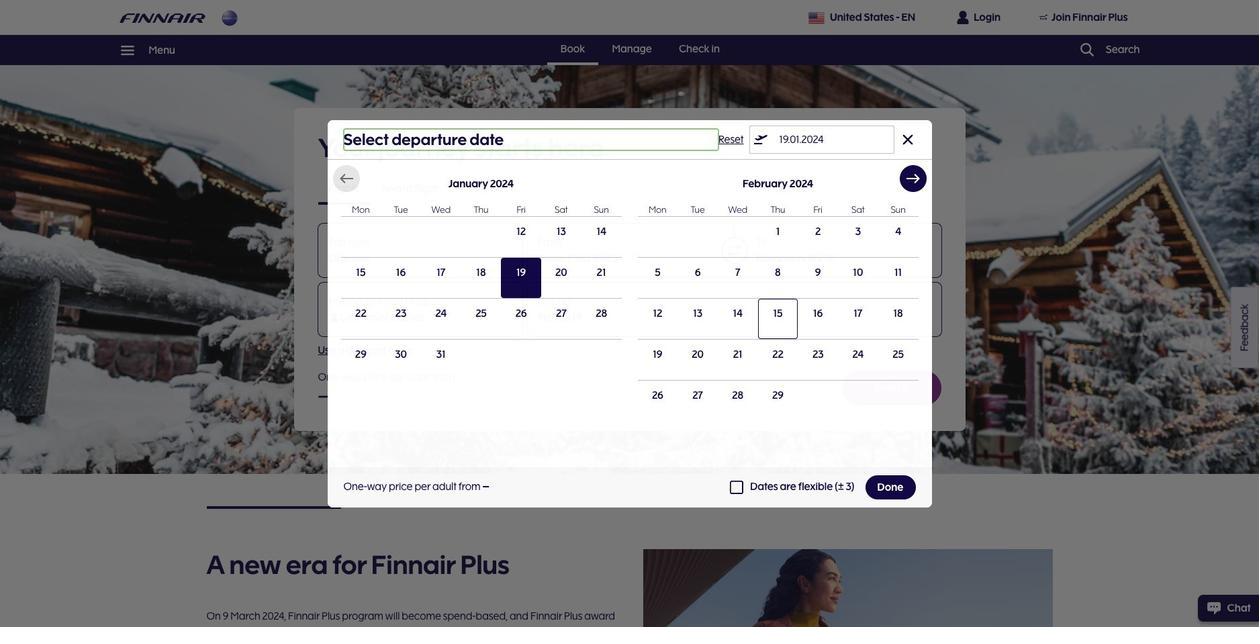 Task type: vqa. For each thing, say whether or not it's contained in the screenshot.
1st grid from the left
yes



Task type: locate. For each thing, give the bounding box(es) containing it.
grid
[[341, 165, 622, 380], [638, 165, 919, 421]]

1 grid from the left
[[341, 165, 622, 380]]

0 horizontal spatial grid
[[341, 165, 622, 380]]

tab list
[[318, 175, 942, 205]]

2 grid from the left
[[638, 165, 919, 421]]

dialog
[[0, 0, 1260, 627]]

1 horizontal spatial grid
[[638, 165, 919, 421]]



Task type: describe. For each thing, give the bounding box(es) containing it.
Select departure date text field
[[780, 131, 891, 147]]



